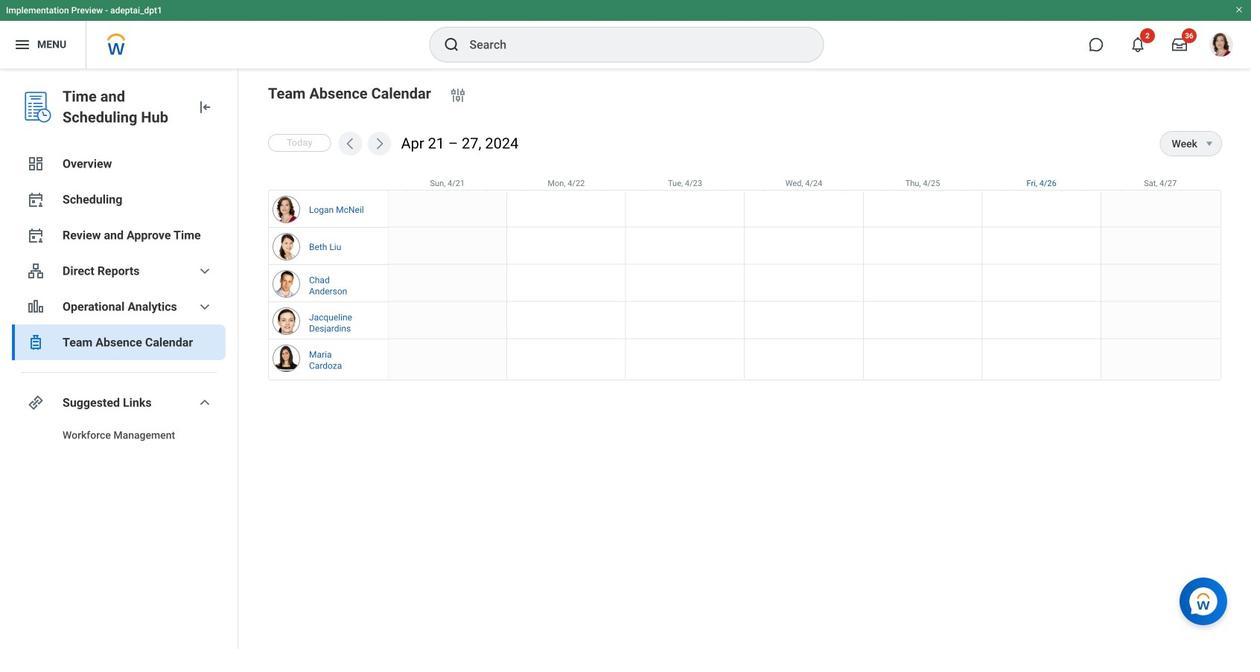 Task type: locate. For each thing, give the bounding box(es) containing it.
inbox large image
[[1173, 37, 1187, 52]]

0 vertical spatial chevron down small image
[[196, 262, 214, 280]]

chevron down small image
[[196, 262, 214, 280], [196, 298, 214, 316]]

calendar user solid image
[[27, 191, 45, 209]]

chevron down small image
[[196, 394, 214, 412]]

justify image
[[13, 36, 31, 54]]

calendar user solid image
[[27, 226, 45, 244]]

chevron left image
[[343, 136, 358, 151]]

time and scheduling hub element
[[63, 86, 184, 128]]

caret down image
[[1201, 138, 1219, 150]]

navigation pane region
[[0, 69, 238, 650]]

2 chevron down small image from the top
[[196, 298, 214, 316]]

1 vertical spatial chevron down small image
[[196, 298, 214, 316]]

1 chevron down small image from the top
[[196, 262, 214, 280]]

banner
[[0, 0, 1251, 69]]



Task type: describe. For each thing, give the bounding box(es) containing it.
chevron right image
[[372, 136, 387, 151]]

view team image
[[27, 262, 45, 280]]

close environment banner image
[[1235, 5, 1244, 14]]

Search Workday  search field
[[470, 28, 793, 61]]

search image
[[443, 36, 461, 54]]

chevron down small image for chart image
[[196, 298, 214, 316]]

notifications large image
[[1131, 37, 1146, 52]]

transformation import image
[[196, 98, 214, 116]]

chart image
[[27, 298, 45, 316]]

dashboard image
[[27, 155, 45, 173]]

link image
[[27, 394, 45, 412]]

change selection image
[[449, 86, 467, 104]]

task timeoff image
[[27, 334, 45, 352]]

chevron down small image for view team image
[[196, 262, 214, 280]]

profile logan mcneil image
[[1210, 33, 1234, 60]]



Task type: vqa. For each thing, say whether or not it's contained in the screenshot.
middle chevron down small IMAGE
yes



